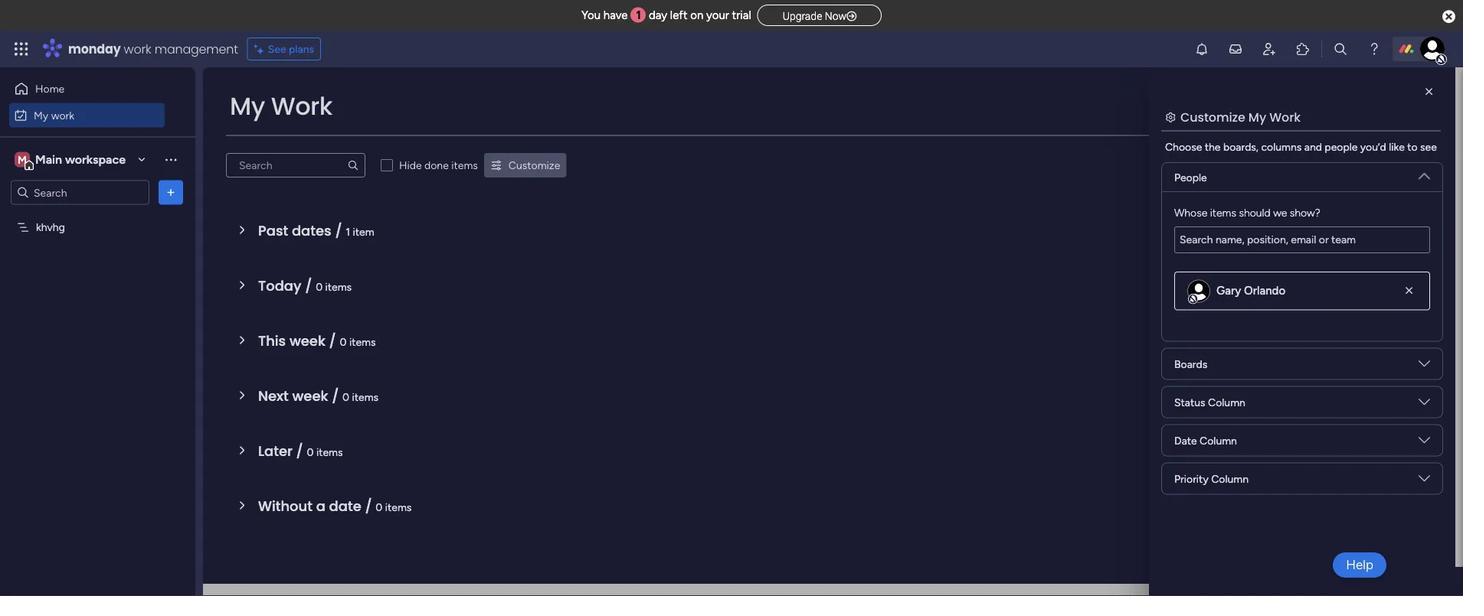 Task type: describe. For each thing, give the bounding box(es) containing it.
we
[[1274, 206, 1288, 219]]

dapulse dropdown down arrow image for status column
[[1419, 397, 1431, 414]]

main content containing past dates /
[[203, 67, 1456, 597]]

Filter dashboard by text search field
[[226, 153, 366, 178]]

monday work management
[[68, 40, 238, 57]]

choose
[[1165, 141, 1203, 154]]

my for my work
[[34, 109, 48, 122]]

upgrade now link
[[758, 4, 882, 26]]

my work
[[230, 89, 333, 123]]

show?
[[1290, 206, 1321, 219]]

items inside 'later / 0 items'
[[316, 446, 343, 459]]

my work
[[34, 109, 74, 122]]

inbox image
[[1228, 41, 1244, 57]]

trial
[[732, 8, 751, 22]]

status
[[1175, 396, 1206, 409]]

today
[[258, 276, 302, 296]]

management
[[155, 40, 238, 57]]

done
[[425, 159, 449, 172]]

priority
[[1175, 473, 1209, 486]]

items inside without a date / 0 items
[[385, 501, 412, 514]]

invite members image
[[1262, 41, 1277, 57]]

home button
[[9, 77, 165, 101]]

hide done items
[[399, 159, 478, 172]]

/ right date on the bottom of page
[[365, 497, 372, 516]]

0 inside today / 0 items
[[316, 280, 323, 293]]

whose
[[1175, 206, 1208, 219]]

my for my work
[[230, 89, 265, 123]]

orlando
[[1244, 284, 1286, 298]]

workspace selection element
[[15, 151, 128, 170]]

without
[[258, 497, 313, 516]]

to
[[1408, 141, 1418, 154]]

left
[[670, 8, 688, 22]]

search everything image
[[1333, 41, 1349, 57]]

and
[[1305, 141, 1323, 154]]

monday
[[68, 40, 121, 57]]

upgrade
[[783, 10, 823, 22]]

dapulse close image
[[1443, 9, 1456, 25]]

search image
[[347, 159, 359, 172]]

0 inside this week / 0 items
[[340, 336, 347, 349]]

boards,
[[1224, 141, 1259, 154]]

date
[[329, 497, 361, 516]]

Search in workspace field
[[32, 184, 128, 202]]

have
[[604, 8, 628, 22]]

choose the boards, columns and people you'd like to see
[[1165, 141, 1437, 154]]

past dates / 1 item
[[258, 221, 374, 241]]

customize button
[[484, 153, 567, 178]]

week for next
[[292, 387, 328, 406]]

notifications image
[[1195, 41, 1210, 57]]

priority column
[[1175, 473, 1249, 486]]

people
[[1325, 141, 1358, 154]]

help
[[1346, 558, 1374, 574]]

home
[[35, 82, 65, 95]]

the
[[1205, 141, 1221, 154]]

work for monday
[[124, 40, 151, 57]]

see
[[268, 43, 286, 56]]

apps image
[[1296, 41, 1311, 57]]

workspace options image
[[163, 152, 179, 167]]

0 inside without a date / 0 items
[[376, 501, 383, 514]]

main
[[35, 152, 62, 167]]

work for my
[[51, 109, 74, 122]]

1 vertical spatial gary orlando image
[[1188, 281, 1210, 302]]

customize for customize my work
[[1181, 108, 1246, 126]]

items left the should
[[1211, 206, 1237, 219]]

help image
[[1367, 41, 1382, 57]]

dates
[[292, 221, 332, 241]]

Search name, position, email or team text field
[[1175, 227, 1431, 254]]

later / 0 items
[[258, 442, 343, 461]]

item
[[353, 225, 374, 238]]

items inside this week / 0 items
[[349, 336, 376, 349]]

next
[[258, 387, 289, 406]]

dapulse dropdown down arrow image for boards
[[1419, 358, 1431, 375]]

upgrade now
[[783, 10, 847, 22]]



Task type: vqa. For each thing, say whether or not it's contained in the screenshot.
Open Board in New Tab
no



Task type: locate. For each thing, give the bounding box(es) containing it.
column right status
[[1208, 396, 1246, 409]]

work right monday
[[124, 40, 151, 57]]

/ left item at the left top of the page
[[335, 221, 342, 241]]

work down home
[[51, 109, 74, 122]]

my down home
[[34, 109, 48, 122]]

work
[[271, 89, 333, 123], [1270, 108, 1301, 126]]

/ right later
[[296, 442, 303, 461]]

customize inside customize button
[[509, 159, 560, 172]]

my up the boards,
[[1249, 108, 1267, 126]]

week right next
[[292, 387, 328, 406]]

plans
[[289, 43, 314, 56]]

0 right today
[[316, 280, 323, 293]]

should
[[1239, 206, 1271, 219]]

gary orlando image down dapulse close image
[[1421, 37, 1445, 61]]

column right the priority
[[1212, 473, 1249, 486]]

0 vertical spatial dapulse dropdown down arrow image
[[1419, 165, 1431, 182]]

1 vertical spatial column
[[1200, 434, 1237, 448]]

date
[[1175, 434, 1197, 448]]

khvhg
[[36, 221, 65, 234]]

gary orlando image left 'gary'
[[1188, 281, 1210, 302]]

dapulse dropdown down arrow image for date column
[[1419, 435, 1431, 452]]

dapulse dropdown down arrow image
[[1419, 358, 1431, 375], [1419, 473, 1431, 490]]

column for date column
[[1200, 434, 1237, 448]]

/ down this week / 0 items
[[332, 387, 339, 406]]

khvhg list box
[[0, 211, 195, 448]]

3 dapulse dropdown down arrow image from the top
[[1419, 435, 1431, 452]]

main content
[[203, 67, 1456, 597]]

work inside button
[[51, 109, 74, 122]]

/ up next week / 0 items
[[329, 331, 336, 351]]

whose items should we show?
[[1175, 206, 1321, 219]]

later
[[258, 442, 293, 461]]

this
[[258, 331, 286, 351]]

None search field
[[226, 153, 366, 178]]

boards
[[1175, 358, 1208, 371]]

column
[[1208, 396, 1246, 409], [1200, 434, 1237, 448], [1212, 473, 1249, 486]]

gary orlando
[[1217, 284, 1286, 298]]

gary orlando link
[[1217, 284, 1286, 298]]

week
[[290, 331, 326, 351], [292, 387, 328, 406]]

you'd
[[1361, 141, 1387, 154]]

main workspace
[[35, 152, 126, 167]]

2 dapulse dropdown down arrow image from the top
[[1419, 397, 1431, 414]]

work down plans
[[271, 89, 333, 123]]

0 right later
[[307, 446, 314, 459]]

status column
[[1175, 396, 1246, 409]]

1 dapulse dropdown down arrow image from the top
[[1419, 165, 1431, 182]]

your
[[707, 8, 729, 22]]

select product image
[[14, 41, 29, 57]]

0 vertical spatial 1
[[636, 8, 641, 22]]

2 horizontal spatial my
[[1249, 108, 1267, 126]]

1 horizontal spatial customize
[[1181, 108, 1246, 126]]

items right date on the bottom of page
[[385, 501, 412, 514]]

1 left "day"
[[636, 8, 641, 22]]

column right date
[[1200, 434, 1237, 448]]

1 horizontal spatial my
[[230, 89, 265, 123]]

on
[[691, 8, 704, 22]]

my down the see plans button on the top of the page
[[230, 89, 265, 123]]

None text field
[[1175, 227, 1431, 254]]

1 vertical spatial customize
[[509, 159, 560, 172]]

1 left item at the left top of the page
[[346, 225, 350, 238]]

0 horizontal spatial customize
[[509, 159, 560, 172]]

week right this
[[290, 331, 326, 351]]

customize my work
[[1181, 108, 1301, 126]]

customize for customize
[[509, 159, 560, 172]]

next week / 0 items
[[258, 387, 379, 406]]

now
[[825, 10, 847, 22]]

a
[[316, 497, 326, 516]]

0 right date on the bottom of page
[[376, 501, 383, 514]]

0 vertical spatial week
[[290, 331, 326, 351]]

this week / 0 items
[[258, 331, 376, 351]]

my
[[230, 89, 265, 123], [1249, 108, 1267, 126], [34, 109, 48, 122]]

gary
[[1217, 284, 1242, 298]]

see plans
[[268, 43, 314, 56]]

help button
[[1333, 553, 1387, 579]]

work inside main content
[[1270, 108, 1301, 126]]

2 vertical spatial dapulse dropdown down arrow image
[[1419, 435, 1431, 452]]

0 vertical spatial dapulse dropdown down arrow image
[[1419, 358, 1431, 375]]

2 vertical spatial column
[[1212, 473, 1249, 486]]

customize
[[1181, 108, 1246, 126], [509, 159, 560, 172]]

date column
[[1175, 434, 1237, 448]]

see plans button
[[247, 38, 321, 61]]

you have 1 day left on your trial
[[582, 8, 751, 22]]

0 down this week / 0 items
[[343, 391, 349, 404]]

1 horizontal spatial gary orlando image
[[1421, 37, 1445, 61]]

items right done
[[452, 159, 478, 172]]

0
[[316, 280, 323, 293], [340, 336, 347, 349], [343, 391, 349, 404], [307, 446, 314, 459], [376, 501, 383, 514]]

0 vertical spatial column
[[1208, 396, 1246, 409]]

0 inside 'later / 0 items'
[[307, 446, 314, 459]]

0 vertical spatial customize
[[1181, 108, 1246, 126]]

option
[[0, 214, 195, 217]]

0 horizontal spatial gary orlando image
[[1188, 281, 1210, 302]]

0 horizontal spatial work
[[51, 109, 74, 122]]

1 vertical spatial dapulse dropdown down arrow image
[[1419, 397, 1431, 414]]

1
[[636, 8, 641, 22], [346, 225, 350, 238]]

0 inside next week / 0 items
[[343, 391, 349, 404]]

1 horizontal spatial work
[[1270, 108, 1301, 126]]

see
[[1421, 141, 1437, 154]]

/ right today
[[305, 276, 312, 296]]

1 inside past dates / 1 item
[[346, 225, 350, 238]]

workspace image
[[15, 151, 30, 168]]

1 vertical spatial work
[[51, 109, 74, 122]]

items right later
[[316, 446, 343, 459]]

1 horizontal spatial work
[[124, 40, 151, 57]]

column for priority column
[[1212, 473, 1249, 486]]

m
[[18, 153, 27, 166]]

workspace
[[65, 152, 126, 167]]

1 vertical spatial 1
[[346, 225, 350, 238]]

0 vertical spatial gary orlando image
[[1421, 37, 1445, 61]]

0 up next week / 0 items
[[340, 336, 347, 349]]

items up this week / 0 items
[[325, 280, 352, 293]]

without a date / 0 items
[[258, 497, 412, 516]]

1 horizontal spatial 1
[[636, 8, 641, 22]]

2 dapulse dropdown down arrow image from the top
[[1419, 473, 1431, 490]]

options image
[[163, 185, 179, 200]]

items up next week / 0 items
[[349, 336, 376, 349]]

today / 0 items
[[258, 276, 352, 296]]

0 vertical spatial work
[[124, 40, 151, 57]]

dapulse rightstroke image
[[847, 10, 857, 22]]

work
[[124, 40, 151, 57], [51, 109, 74, 122]]

column for status column
[[1208, 396, 1246, 409]]

/
[[335, 221, 342, 241], [305, 276, 312, 296], [329, 331, 336, 351], [332, 387, 339, 406], [296, 442, 303, 461], [365, 497, 372, 516]]

like
[[1389, 141, 1405, 154]]

1 vertical spatial dapulse dropdown down arrow image
[[1419, 473, 1431, 490]]

items down this week / 0 items
[[352, 391, 379, 404]]

hide
[[399, 159, 422, 172]]

0 horizontal spatial 1
[[346, 225, 350, 238]]

people
[[1175, 171, 1207, 184]]

items inside next week / 0 items
[[352, 391, 379, 404]]

week for this
[[290, 331, 326, 351]]

0 horizontal spatial my
[[34, 109, 48, 122]]

gary orlando image
[[1421, 37, 1445, 61], [1188, 281, 1210, 302]]

1 dapulse dropdown down arrow image from the top
[[1419, 358, 1431, 375]]

0 horizontal spatial work
[[271, 89, 333, 123]]

dapulse dropdown down arrow image for priority column
[[1419, 473, 1431, 490]]

work up 'columns'
[[1270, 108, 1301, 126]]

items
[[452, 159, 478, 172], [1211, 206, 1237, 219], [325, 280, 352, 293], [349, 336, 376, 349], [352, 391, 379, 404], [316, 446, 343, 459], [385, 501, 412, 514]]

day
[[649, 8, 668, 22]]

dapulse dropdown down arrow image
[[1419, 165, 1431, 182], [1419, 397, 1431, 414], [1419, 435, 1431, 452]]

my work button
[[9, 103, 165, 128]]

1 vertical spatial week
[[292, 387, 328, 406]]

columns
[[1262, 141, 1302, 154]]

you
[[582, 8, 601, 22]]

past
[[258, 221, 288, 241]]

my inside my work button
[[34, 109, 48, 122]]

dapulse dropdown down arrow image for people
[[1419, 165, 1431, 182]]

items inside today / 0 items
[[325, 280, 352, 293]]



